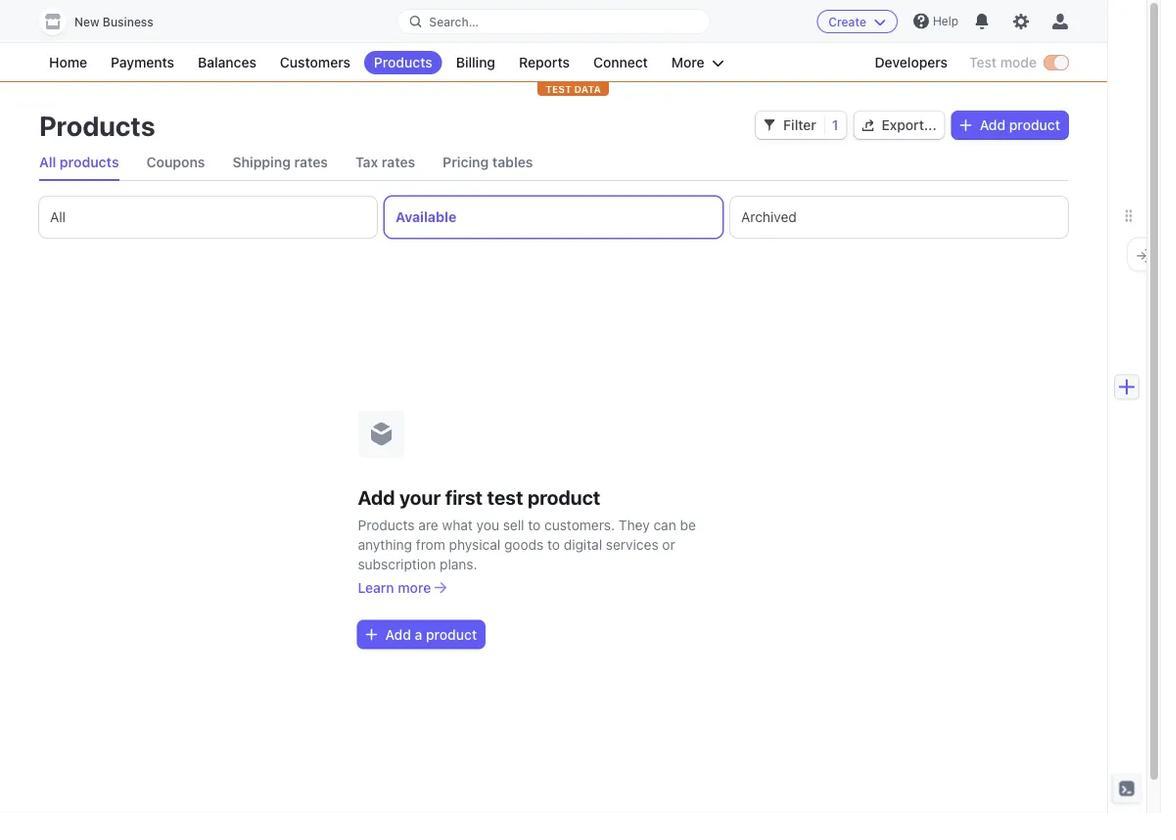 Task type: vqa. For each thing, say whether or not it's contained in the screenshot.
Recent customers
no



Task type: describe. For each thing, give the bounding box(es) containing it.
new business
[[74, 15, 153, 29]]

all products link
[[39, 145, 119, 180]]

products are what you sell to customers. they can be anything from physical goods to digital services or subscription plans.
[[358, 517, 696, 572]]

developers link
[[865, 51, 958, 74]]

payments link
[[101, 51, 184, 74]]

svg image inside "add a product" link
[[366, 629, 377, 641]]

home
[[49, 54, 87, 70]]

customers link
[[270, 51, 360, 74]]

first
[[445, 486, 483, 509]]

anything
[[358, 537, 412, 553]]

shipping
[[232, 154, 291, 170]]

all products
[[39, 154, 119, 170]]

add product
[[980, 117, 1060, 133]]

shipping rates link
[[232, 145, 328, 180]]

tax
[[355, 154, 378, 170]]

plans.
[[440, 556, 477, 572]]

add for add a product
[[385, 627, 411, 643]]

add for add your first test product
[[358, 486, 395, 509]]

shipping rates
[[232, 154, 328, 170]]

pricing tables link
[[443, 145, 533, 180]]

all for all
[[50, 209, 66, 225]]

connect
[[593, 54, 648, 70]]

pricing tables
[[443, 154, 533, 170]]

balances link
[[188, 51, 266, 74]]

1 vertical spatial to
[[547, 537, 560, 553]]

billing
[[456, 54, 495, 70]]

coupons link
[[146, 145, 205, 180]]

create
[[829, 15, 866, 28]]

be
[[680, 517, 696, 533]]

svg image for add product
[[960, 120, 972, 131]]

learn more
[[358, 580, 431, 596]]

export...
[[882, 117, 937, 133]]

test
[[487, 486, 523, 509]]

learn more link
[[358, 578, 447, 598]]

pricing
[[443, 154, 489, 170]]

available button
[[385, 197, 723, 238]]

notifications image
[[974, 14, 990, 29]]

help button
[[905, 5, 966, 37]]

archived
[[741, 209, 797, 225]]

are
[[418, 517, 438, 533]]

more
[[398, 580, 431, 596]]

add product link
[[952, 112, 1068, 139]]

payments
[[111, 54, 174, 70]]

1 vertical spatial product
[[528, 486, 600, 509]]

connect link
[[583, 51, 658, 74]]

billing link
[[446, 51, 505, 74]]

from
[[416, 537, 445, 553]]

create button
[[817, 10, 898, 33]]

test
[[969, 54, 997, 70]]

digital
[[564, 537, 602, 553]]

reports link
[[509, 51, 580, 74]]

products inside products link
[[374, 54, 432, 70]]

more
[[671, 54, 705, 70]]

2 horizontal spatial product
[[1009, 117, 1060, 133]]

tax rates
[[355, 154, 415, 170]]

developers
[[875, 54, 948, 70]]

tax rates link
[[355, 145, 415, 180]]

services
[[606, 537, 659, 553]]

balances
[[198, 54, 256, 70]]

what
[[442, 517, 473, 533]]

export... button
[[854, 112, 944, 139]]



Task type: locate. For each thing, give the bounding box(es) containing it.
products inside "products are what you sell to customers. they can be anything from physical goods to digital services or subscription plans."
[[358, 517, 415, 533]]

to right sell
[[528, 517, 541, 533]]

coupons
[[146, 154, 205, 170]]

svg image right 1
[[862, 120, 874, 131]]

svg image left add product at the top of the page
[[960, 120, 972, 131]]

0 vertical spatial products
[[374, 54, 432, 70]]

add your first test product
[[358, 486, 600, 509]]

to
[[528, 517, 541, 533], [547, 537, 560, 553]]

add left your
[[358, 486, 395, 509]]

rates inside shipping rates link
[[294, 154, 328, 170]]

mode
[[1000, 54, 1037, 70]]

product down mode
[[1009, 117, 1060, 133]]

rates inside tax rates link
[[382, 154, 415, 170]]

1 vertical spatial svg image
[[366, 629, 377, 641]]

home link
[[39, 51, 97, 74]]

1 horizontal spatial product
[[528, 486, 600, 509]]

all for all products
[[39, 154, 56, 170]]

0 horizontal spatial svg image
[[366, 629, 377, 641]]

products up anything
[[358, 517, 415, 533]]

data
[[574, 83, 601, 94]]

1 svg image from the left
[[862, 120, 874, 131]]

Search… search field
[[398, 9, 709, 34]]

1 vertical spatial all
[[50, 209, 66, 225]]

svg image
[[764, 120, 776, 131], [366, 629, 377, 641]]

1 rates from the left
[[294, 154, 328, 170]]

rates right shipping
[[294, 154, 328, 170]]

new
[[74, 15, 99, 29]]

can
[[654, 517, 676, 533]]

2 tab list from the top
[[39, 197, 1068, 238]]

products
[[60, 154, 119, 170]]

all inside button
[[50, 209, 66, 225]]

all
[[39, 154, 56, 170], [50, 209, 66, 225]]

add down test
[[980, 117, 1006, 133]]

archived button
[[730, 197, 1068, 238]]

more button
[[662, 51, 734, 74]]

add
[[980, 117, 1006, 133], [358, 486, 395, 509], [385, 627, 411, 643]]

products link
[[364, 51, 442, 74]]

test
[[545, 83, 572, 94]]

subscription
[[358, 556, 436, 572]]

test data
[[545, 83, 601, 94]]

add for add product
[[980, 117, 1006, 133]]

reports
[[519, 54, 570, 70]]

all down all products link
[[50, 209, 66, 225]]

0 vertical spatial all
[[39, 154, 56, 170]]

2 vertical spatial products
[[358, 517, 415, 533]]

your
[[399, 486, 441, 509]]

they
[[618, 517, 650, 533]]

tab list down tables
[[39, 197, 1068, 238]]

2 svg image from the left
[[960, 120, 972, 131]]

you
[[476, 517, 499, 533]]

1 horizontal spatial svg image
[[764, 120, 776, 131]]

svg image left filter on the top of page
[[764, 120, 776, 131]]

add a product
[[385, 627, 477, 643]]

1 horizontal spatial rates
[[382, 154, 415, 170]]

2 rates from the left
[[382, 154, 415, 170]]

add a product link
[[358, 621, 485, 649]]

tab list up available button
[[39, 145, 1068, 181]]

0 vertical spatial tab list
[[39, 145, 1068, 181]]

1 vertical spatial products
[[39, 109, 155, 141]]

test mode
[[969, 54, 1037, 70]]

2 vertical spatial add
[[385, 627, 411, 643]]

rates right 'tax'
[[382, 154, 415, 170]]

tab list
[[39, 145, 1068, 181], [39, 197, 1068, 238]]

rates for shipping rates
[[294, 154, 328, 170]]

0 vertical spatial add
[[980, 117, 1006, 133]]

product
[[1009, 117, 1060, 133], [528, 486, 600, 509], [426, 627, 477, 643]]

sell
[[503, 517, 524, 533]]

0 horizontal spatial svg image
[[862, 120, 874, 131]]

physical
[[449, 537, 500, 553]]

tables
[[492, 154, 533, 170]]

2 vertical spatial product
[[426, 627, 477, 643]]

help
[[933, 14, 958, 28]]

svg image for export...
[[862, 120, 874, 131]]

1 tab list from the top
[[39, 145, 1068, 181]]

1
[[832, 117, 839, 133]]

0 horizontal spatial rates
[[294, 154, 328, 170]]

0 vertical spatial product
[[1009, 117, 1060, 133]]

all button
[[39, 197, 377, 238]]

rates for tax rates
[[382, 154, 415, 170]]

products up products at top left
[[39, 109, 155, 141]]

tab list containing all products
[[39, 145, 1068, 181]]

available
[[396, 209, 456, 225]]

or
[[662, 537, 675, 553]]

svg image inside add product link
[[960, 120, 972, 131]]

0 vertical spatial to
[[528, 517, 541, 533]]

new business button
[[39, 8, 173, 35]]

1 horizontal spatial to
[[547, 537, 560, 553]]

learn
[[358, 580, 394, 596]]

svg image left a at the left bottom of page
[[366, 629, 377, 641]]

products down search…
[[374, 54, 432, 70]]

products
[[374, 54, 432, 70], [39, 109, 155, 141], [358, 517, 415, 533]]

business
[[103, 15, 153, 29]]

goods
[[504, 537, 544, 553]]

a
[[415, 627, 422, 643]]

0 vertical spatial svg image
[[764, 120, 776, 131]]

product right a at the left bottom of page
[[426, 627, 477, 643]]

product up customers.
[[528, 486, 600, 509]]

to left digital
[[547, 537, 560, 553]]

1 horizontal spatial svg image
[[960, 120, 972, 131]]

customers.
[[544, 517, 615, 533]]

all left products at top left
[[39, 154, 56, 170]]

0 horizontal spatial product
[[426, 627, 477, 643]]

customers
[[280, 54, 350, 70]]

add left a at the left bottom of page
[[385, 627, 411, 643]]

filter
[[783, 117, 816, 133]]

tab list containing all
[[39, 197, 1068, 238]]

1 vertical spatial tab list
[[39, 197, 1068, 238]]

svg image inside export... popup button
[[862, 120, 874, 131]]

rates
[[294, 154, 328, 170], [382, 154, 415, 170]]

search…
[[429, 15, 479, 28]]

svg image
[[862, 120, 874, 131], [960, 120, 972, 131]]

0 horizontal spatial to
[[528, 517, 541, 533]]

1 vertical spatial add
[[358, 486, 395, 509]]

Search… text field
[[398, 9, 709, 34]]



